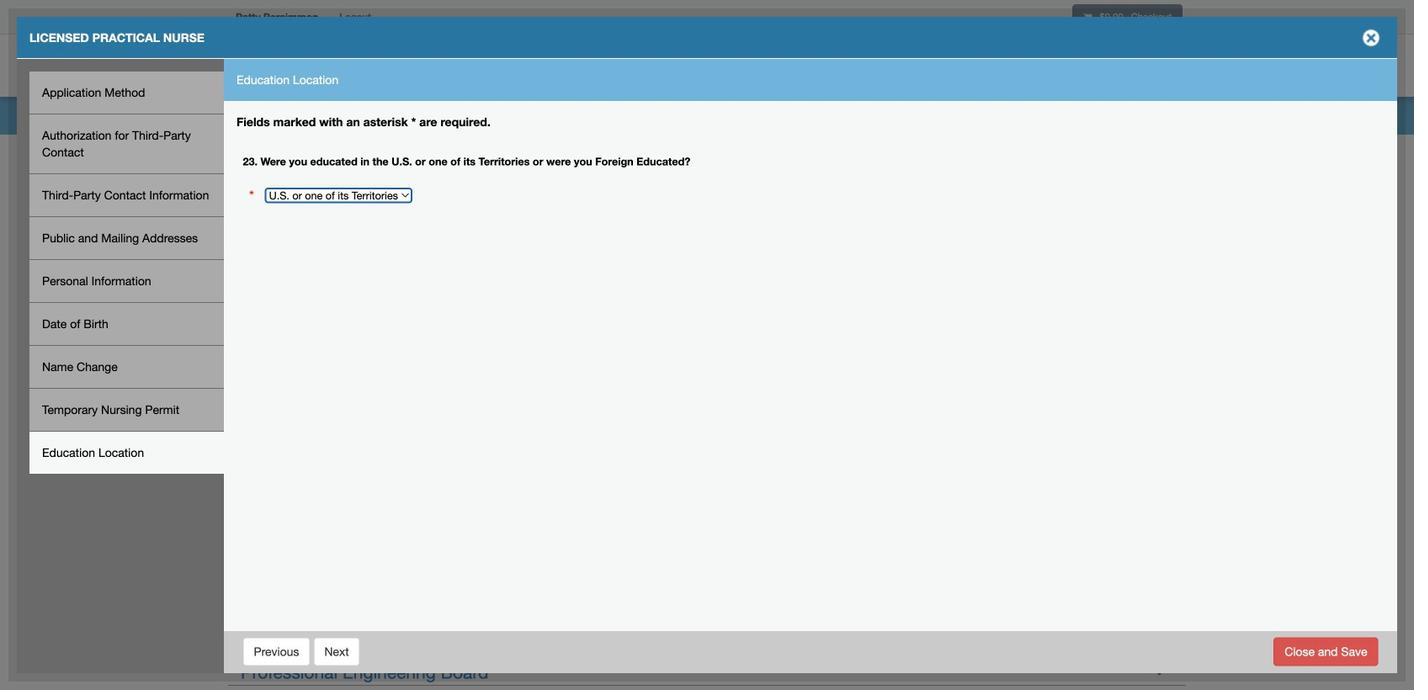 Task type: vqa. For each thing, say whether or not it's contained in the screenshot.
"Account"
no



Task type: describe. For each thing, give the bounding box(es) containing it.
shopping cart image
[[1084, 12, 1093, 22]]



Task type: locate. For each thing, give the bounding box(es) containing it.
illinois department of financial and professional regulation image
[[227, 38, 611, 92]]

chevron down image
[[1151, 660, 1169, 678]]

close window image
[[1359, 24, 1386, 51]]

None button
[[243, 638, 310, 667], [314, 638, 360, 667], [1275, 638, 1379, 667], [243, 638, 310, 667], [314, 638, 360, 667], [1275, 638, 1379, 667]]



